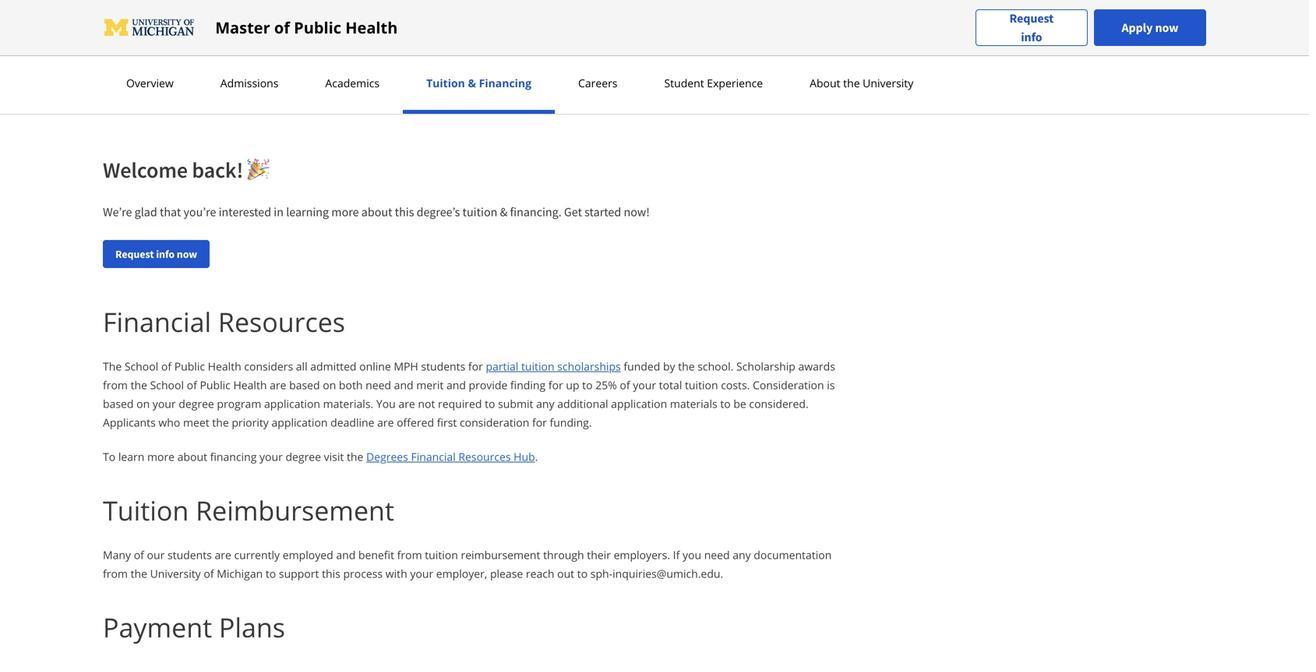 Task type: describe. For each thing, give the bounding box(es) containing it.
degree's
[[417, 204, 460, 220]]

finding
[[511, 378, 546, 392]]

back!
[[192, 156, 243, 184]]

admissions link
[[216, 76, 283, 90]]

provide
[[469, 378, 508, 392]]

your down funded
[[633, 378, 656, 392]]

are left not
[[399, 396, 415, 411]]

consideration
[[753, 378, 824, 392]]

and inside many of our students are currently employed and benefit from tuition reimbursement through their employers. if you need any documentation from the university of michigan to support this process with your employer, please reach out to sph-inquiries@umich.edu.
[[336, 548, 356, 562]]

first
[[437, 415, 457, 430]]

0 vertical spatial health
[[345, 17, 398, 38]]

the university of michigan is committed to providing a world-class public health education to future leaders across the nation. 40% of students in the fall 2019 online mph cohort received scholarship funding from the school of public health.
[[103, 33, 827, 67]]

with
[[386, 566, 407, 581]]

40%
[[746, 33, 767, 48]]

apply now button
[[1094, 9, 1207, 46]]

meet
[[183, 415, 209, 430]]

started
[[585, 204, 621, 220]]

financial resources
[[103, 304, 345, 340]]

degree inside "funded by the school. scholarship awards from the school of public health are based on both need and merit and provide finding for up to 25% of your total tuition costs. consideration is based on your degree program application materials. you are not required to submit any additional application materials to be considered. applicants who meet the priority application deadline are offered first consideration for funding."
[[179, 396, 214, 411]]

tuition & financing link
[[422, 76, 536, 90]]

to right up
[[582, 378, 593, 392]]

1 horizontal spatial and
[[394, 378, 414, 392]]

school.
[[698, 359, 734, 374]]

of right 40% at the right top of the page
[[770, 33, 780, 48]]

1 vertical spatial degree
[[286, 449, 321, 464]]

request info now
[[115, 247, 197, 261]]

from inside the university of michigan is committed to providing a world-class public health education to future leaders across the nation. 40% of students in the fall 2019 online mph cohort received scholarship funding from the school of public health.
[[430, 52, 454, 67]]

considers
[[244, 359, 293, 374]]

process
[[343, 566, 383, 581]]

degrees
[[366, 449, 408, 464]]

both
[[339, 378, 363, 392]]

employers.
[[614, 548, 670, 562]]

financing
[[210, 449, 257, 464]]

by
[[663, 359, 676, 374]]

tuition up finding
[[521, 359, 555, 374]]

0 horizontal spatial for
[[468, 359, 483, 374]]

of up the payment plans
[[204, 566, 214, 581]]

get
[[564, 204, 582, 220]]

1 horizontal spatial mph
[[394, 359, 418, 374]]

not
[[418, 396, 435, 411]]

request for request info
[[1010, 11, 1054, 26]]

support
[[279, 566, 319, 581]]

sph-
[[591, 566, 613, 581]]

you
[[376, 396, 396, 411]]

the right by
[[678, 359, 695, 374]]

learning
[[286, 204, 329, 220]]

students inside many of our students are currently employed and benefit from tuition reimbursement through their employers. if you need any documentation from the university of michigan to support this process with your employer, please reach out to sph-inquiries@umich.edu.
[[168, 548, 212, 562]]

materials.
[[323, 396, 374, 411]]

master of public health
[[215, 17, 398, 38]]

the inside many of our students are currently employed and benefit from tuition reimbursement through their employers. if you need any documentation from the university of michigan to support this process with your employer, please reach out to sph-inquiries@umich.edu.
[[131, 566, 147, 581]]

request info now button
[[103, 240, 210, 268]]

of down education
[[513, 52, 524, 67]]

tuition for tuition reimbursement
[[103, 492, 189, 529]]

out
[[557, 566, 575, 581]]

be
[[734, 396, 747, 411]]

are down considers
[[270, 378, 286, 392]]

degrees financial resources hub link
[[366, 449, 535, 464]]

cohort
[[244, 52, 278, 67]]

info for request info
[[1021, 29, 1043, 45]]

interested
[[219, 204, 271, 220]]

1 horizontal spatial students
[[421, 359, 466, 374]]

tuition right degree's
[[463, 204, 498, 220]]

need inside many of our students are currently employed and benefit from tuition reimbursement through their employers. if you need any documentation from the university of michigan to support this process with your employer, please reach out to sph-inquiries@umich.edu.
[[704, 548, 730, 562]]

many
[[103, 548, 131, 562]]

university inside many of our students are currently employed and benefit from tuition reimbursement through their employers. if you need any documentation from the university of michigan to support this process with your employer, please reach out to sph-inquiries@umich.edu.
[[150, 566, 201, 581]]

online inside the university of michigan is committed to providing a world-class public health education to future leaders across the nation. 40% of students in the fall 2019 online mph cohort received scholarship funding from the school of public health.
[[183, 52, 214, 67]]

is inside "funded by the school. scholarship awards from the school of public health are based on both need and merit and provide finding for up to 25% of your total tuition costs. consideration is based on your degree program application materials. you are not required to submit any additional application materials to be considered. applicants who meet the priority application deadline are offered first consideration for funding."
[[827, 378, 835, 392]]

tuition & financing
[[426, 76, 532, 90]]

learn
[[118, 449, 144, 464]]

received
[[281, 52, 323, 67]]

scholarships
[[558, 359, 621, 374]]

employed
[[283, 548, 333, 562]]

to learn more about financing your degree visit the degrees financial resources hub .
[[103, 449, 538, 464]]

about the university
[[810, 76, 914, 90]]

partial tuition scholarships link
[[486, 359, 621, 374]]

tuition reimbursement
[[103, 492, 394, 529]]

providing
[[322, 33, 371, 48]]

2 horizontal spatial and
[[447, 378, 466, 392]]

funded
[[624, 359, 661, 374]]

partial
[[486, 359, 519, 374]]

scholarship
[[326, 52, 385, 67]]

1 horizontal spatial online
[[359, 359, 391, 374]]

funding
[[387, 52, 427, 67]]

additional
[[558, 396, 608, 411]]

now!
[[624, 204, 650, 220]]

1 horizontal spatial for
[[532, 415, 547, 430]]

to
[[103, 449, 116, 464]]

nation.
[[707, 33, 743, 48]]

committed
[[251, 33, 306, 48]]

school inside "funded by the school. scholarship awards from the school of public health are based on both need and merit and provide finding for up to 25% of your total tuition costs. consideration is based on your degree program application materials. you are not required to submit any additional application materials to be considered. applicants who meet the priority application deadline are offered first consideration for funding."
[[150, 378, 184, 392]]

tuition inside many of our students are currently employed and benefit from tuition reimbursement through their employers. if you need any documentation from the university of michigan to support this process with your employer, please reach out to sph-inquiries@umich.edu.
[[425, 548, 458, 562]]

visit
[[324, 449, 344, 464]]

tuition inside "funded by the school. scholarship awards from the school of public health are based on both need and merit and provide finding for up to 25% of your total tuition costs. consideration is based on your degree program application materials. you are not required to submit any additional application materials to be considered. applicants who meet the priority application deadline are offered first consideration for funding."
[[685, 378, 718, 392]]

to down provide
[[485, 396, 495, 411]]

are inside many of our students are currently employed and benefit from tuition reimbursement through their employers. if you need any documentation from the university of michigan to support this process with your employer, please reach out to sph-inquiries@umich.edu.
[[215, 548, 231, 562]]

admissions
[[220, 76, 279, 90]]

your inside many of our students are currently employed and benefit from tuition reimbursement through their employers. if you need any documentation from the university of michigan to support this process with your employer, please reach out to sph-inquiries@umich.edu.
[[410, 566, 434, 581]]

of up meet
[[187, 378, 197, 392]]

students inside the university of michigan is committed to providing a world-class public health education to future leaders across the nation. 40% of students in the fall 2019 online mph cohort received scholarship funding from the school of public health.
[[783, 33, 827, 48]]

required
[[438, 396, 482, 411]]

the right across
[[688, 33, 704, 48]]

is inside the university of michigan is committed to providing a world-class public health education to future leaders across the nation. 40% of students in the fall 2019 online mph cohort received scholarship funding from the school of public health.
[[240, 33, 248, 48]]

benefit
[[359, 548, 394, 562]]

application down total
[[611, 396, 667, 411]]

master
[[215, 17, 270, 38]]

employer,
[[436, 566, 487, 581]]

25%
[[596, 378, 617, 392]]

public down financial resources in the left of the page
[[174, 359, 205, 374]]

up
[[566, 378, 580, 392]]

1 horizontal spatial based
[[289, 378, 320, 392]]

michigan inside the university of michigan is committed to providing a world-class public health education to future leaders across the nation. 40% of students in the fall 2019 online mph cohort received scholarship funding from the school of public health.
[[191, 33, 237, 48]]

careers link
[[574, 76, 622, 90]]

of up 2019
[[178, 33, 188, 48]]

we're
[[103, 204, 132, 220]]

school inside the university of michigan is committed to providing a world-class public health education to future leaders across the nation. 40% of students in the fall 2019 online mph cohort received scholarship funding from the school of public health.
[[477, 52, 511, 67]]

0 horizontal spatial on
[[137, 396, 150, 411]]

university of michigan image
[[103, 15, 197, 40]]

your right financing
[[260, 449, 283, 464]]

payment plans
[[103, 609, 285, 645]]

request info button
[[976, 9, 1088, 46]]

fall
[[135, 52, 152, 67]]



Task type: vqa. For each thing, say whether or not it's contained in the screenshot.
your in Many of our students are currently employed and benefit from tuition reimbursement through their employers. If you need any documentation from the University of Michigan to support this process with your employer, please reach out to sph-inquiries@umich.edu.
yes



Task type: locate. For each thing, give the bounding box(es) containing it.
0 horizontal spatial about
[[177, 449, 207, 464]]

&
[[468, 76, 476, 90], [500, 204, 508, 220]]

funded by the school. scholarship awards from the school of public health are based on both need and merit and provide finding for up to 25% of your total tuition costs. consideration is based on your degree program application materials. you are not required to submit any additional application materials to be considered. applicants who meet the priority application deadline are offered first consideration for funding.
[[103, 359, 836, 430]]

0 vertical spatial any
[[536, 396, 555, 411]]

this
[[395, 204, 414, 220], [322, 566, 341, 581]]

to right out on the bottom of page
[[577, 566, 588, 581]]

1 the from the top
[[103, 33, 122, 48]]

michigan
[[191, 33, 237, 48], [217, 566, 263, 581]]

program
[[217, 396, 261, 411]]

0 horizontal spatial this
[[322, 566, 341, 581]]

on up applicants at bottom
[[137, 396, 150, 411]]

0 horizontal spatial mph
[[217, 52, 241, 67]]

need inside "funded by the school. scholarship awards from the school of public health are based on both need and merit and provide finding for up to 25% of your total tuition costs. consideration is based on your degree program application materials. you are not required to submit any additional application materials to be considered. applicants who meet the priority application deadline are offered first consideration for funding."
[[366, 378, 391, 392]]

about down meet
[[177, 449, 207, 464]]

mph up admissions link
[[217, 52, 241, 67]]

the
[[103, 33, 122, 48], [103, 359, 122, 374]]

university down our
[[150, 566, 201, 581]]

1 vertical spatial resources
[[459, 449, 511, 464]]

0 horizontal spatial financial
[[103, 304, 211, 340]]

scholarship
[[737, 359, 796, 374]]

0 vertical spatial info
[[1021, 29, 1043, 45]]

.
[[535, 449, 538, 464]]

need up you
[[366, 378, 391, 392]]

this down employed
[[322, 566, 341, 581]]

0 vertical spatial on
[[323, 378, 336, 392]]

in left fall
[[103, 52, 112, 67]]

glad
[[135, 204, 157, 220]]

more right "learn"
[[147, 449, 175, 464]]

0 horizontal spatial online
[[183, 52, 214, 67]]

0 vertical spatial michigan
[[191, 33, 237, 48]]

1 vertical spatial is
[[827, 378, 835, 392]]

1 vertical spatial in
[[274, 204, 284, 220]]

0 vertical spatial degree
[[179, 396, 214, 411]]

hub
[[514, 449, 535, 464]]

1 vertical spatial about
[[177, 449, 207, 464]]

need right the you
[[704, 548, 730, 562]]

1 horizontal spatial request
[[1010, 11, 1054, 26]]

from
[[430, 52, 454, 67], [103, 378, 128, 392], [397, 548, 422, 562], [103, 566, 128, 581]]

1 vertical spatial this
[[322, 566, 341, 581]]

the left fall
[[115, 52, 132, 67]]

health inside "funded by the school. scholarship awards from the school of public health are based on both need and merit and provide finding for up to 25% of your total tuition costs. consideration is based on your degree program application materials. you are not required to submit any additional application materials to be considered. applicants who meet the priority application deadline are offered first consideration for funding."
[[233, 378, 267, 392]]

1 vertical spatial for
[[549, 378, 563, 392]]

university up fall
[[125, 33, 175, 48]]

2 vertical spatial for
[[532, 415, 547, 430]]

of up who
[[161, 359, 172, 374]]

if
[[673, 548, 680, 562]]

0 vertical spatial the
[[103, 33, 122, 48]]

any inside "funded by the school. scholarship awards from the school of public health are based on both need and merit and provide finding for up to 25% of your total tuition costs. consideration is based on your degree program application materials. you are not required to submit any additional application materials to be considered. applicants who meet the priority application deadline are offered first consideration for funding."
[[536, 396, 555, 411]]

to up received at left
[[309, 33, 320, 48]]

now right apply
[[1156, 20, 1179, 35]]

resources down "consideration"
[[459, 449, 511, 464]]

the for the university of michigan is committed to providing a world-class public health education to future leaders across the nation. 40% of students in the fall 2019 online mph cohort received scholarship funding from the school of public health.
[[103, 33, 122, 48]]

university inside the university of michigan is committed to providing a world-class public health education to future leaders across the nation. 40% of students in the fall 2019 online mph cohort received scholarship funding from the school of public health.
[[125, 33, 175, 48]]

financing
[[479, 76, 532, 90]]

tuition up our
[[103, 492, 189, 529]]

0 vertical spatial school
[[477, 52, 511, 67]]

1 vertical spatial info
[[156, 247, 175, 261]]

0 horizontal spatial request
[[115, 247, 154, 261]]

0 vertical spatial for
[[468, 359, 483, 374]]

the school of public health considers all admitted online mph students for partial tuition scholarships
[[103, 359, 621, 374]]

on down admitted
[[323, 378, 336, 392]]

1 horizontal spatial info
[[1021, 29, 1043, 45]]

🎉
[[248, 156, 269, 184]]

any right the you
[[733, 548, 751, 562]]

public down education
[[527, 52, 557, 67]]

2 horizontal spatial students
[[783, 33, 827, 48]]

welcome
[[103, 156, 188, 184]]

now down you're
[[177, 247, 197, 261]]

1 horizontal spatial is
[[827, 378, 835, 392]]

1 vertical spatial request
[[115, 247, 154, 261]]

and up you
[[394, 378, 414, 392]]

considered.
[[749, 396, 809, 411]]

for up provide
[[468, 359, 483, 374]]

tuition for tuition & financing
[[426, 76, 465, 90]]

our
[[147, 548, 165, 562]]

their
[[587, 548, 611, 562]]

to up health.
[[564, 33, 575, 48]]

resources up considers
[[218, 304, 345, 340]]

overview
[[126, 76, 174, 90]]

1 vertical spatial need
[[704, 548, 730, 562]]

1 vertical spatial students
[[421, 359, 466, 374]]

education
[[511, 33, 561, 48]]

the up applicants at bottom
[[103, 359, 122, 374]]

for left up
[[549, 378, 563, 392]]

1 horizontal spatial this
[[395, 204, 414, 220]]

students up merit
[[421, 359, 466, 374]]

your
[[633, 378, 656, 392], [153, 396, 176, 411], [260, 449, 283, 464], [410, 566, 434, 581]]

0 horizontal spatial &
[[468, 76, 476, 90]]

public inside the university of michigan is committed to providing a world-class public health education to future leaders across the nation. 40% of students in the fall 2019 online mph cohort received scholarship funding from the school of public health.
[[527, 52, 557, 67]]

application down 'all'
[[264, 396, 320, 411]]

1 vertical spatial the
[[103, 359, 122, 374]]

academics
[[325, 76, 380, 90]]

the right meet
[[212, 415, 229, 430]]

about
[[810, 76, 841, 90]]

1 horizontal spatial more
[[332, 204, 359, 220]]

more
[[332, 204, 359, 220], [147, 449, 175, 464]]

plans
[[219, 609, 285, 645]]

mph inside the university of michigan is committed to providing a world-class public health education to future leaders across the nation. 40% of students in the fall 2019 online mph cohort received scholarship funding from the school of public health.
[[217, 52, 241, 67]]

based up applicants at bottom
[[103, 396, 134, 411]]

this left degree's
[[395, 204, 414, 220]]

1 vertical spatial tuition
[[103, 492, 189, 529]]

0 vertical spatial now
[[1156, 20, 1179, 35]]

please
[[490, 566, 523, 581]]

application up the to learn more about financing your degree visit the degrees financial resources hub .
[[272, 415, 328, 430]]

to left "be"
[[721, 396, 731, 411]]

request for request info now
[[115, 247, 154, 261]]

& left financing
[[468, 76, 476, 90]]

from inside "funded by the school. scholarship awards from the school of public health are based on both need and merit and provide finding for up to 25% of your total tuition costs. consideration is based on your degree program application materials. you are not required to submit any additional application materials to be considered. applicants who meet the priority application deadline are offered first consideration for funding."
[[103, 378, 128, 392]]

0 horizontal spatial students
[[168, 548, 212, 562]]

who
[[159, 415, 180, 430]]

students right our
[[168, 548, 212, 562]]

0 vertical spatial based
[[289, 378, 320, 392]]

0 horizontal spatial is
[[240, 33, 248, 48]]

reimbursement
[[196, 492, 394, 529]]

payment
[[103, 609, 212, 645]]

this inside many of our students are currently employed and benefit from tuition reimbursement through their employers. if you need any documentation from the university of michigan to support this process with your employer, please reach out to sph-inquiries@umich.edu.
[[322, 566, 341, 581]]

1 vertical spatial michigan
[[217, 566, 263, 581]]

2 horizontal spatial for
[[549, 378, 563, 392]]

reimbursement
[[461, 548, 541, 562]]

0 vertical spatial university
[[125, 33, 175, 48]]

from up with
[[397, 548, 422, 562]]

leaders
[[612, 33, 649, 48]]

financial down first
[[411, 449, 456, 464]]

1 vertical spatial health
[[208, 359, 241, 374]]

based down 'all'
[[289, 378, 320, 392]]

tuition down the university of michigan is committed to providing a world-class public health education to future leaders across the nation. 40% of students in the fall 2019 online mph cohort received scholarship funding from the school of public health.
[[426, 76, 465, 90]]

experience
[[707, 76, 763, 90]]

the up applicants at bottom
[[131, 378, 147, 392]]

public inside "funded by the school. scholarship awards from the school of public health are based on both need and merit and provide finding for up to 25% of your total tuition costs. consideration is based on your degree program application materials. you are not required to submit any additional application materials to be considered. applicants who meet the priority application deadline are offered first consideration for funding."
[[200, 378, 231, 392]]

0 vertical spatial is
[[240, 33, 248, 48]]

consideration
[[460, 415, 530, 430]]

in left the learning at top
[[274, 204, 284, 220]]

1 vertical spatial more
[[147, 449, 175, 464]]

is up cohort
[[240, 33, 248, 48]]

school up applicants at bottom
[[125, 359, 158, 374]]

for
[[468, 359, 483, 374], [549, 378, 563, 392], [532, 415, 547, 430]]

you're
[[184, 204, 216, 220]]

0 vertical spatial more
[[332, 204, 359, 220]]

the right visit
[[347, 449, 364, 464]]

0 horizontal spatial based
[[103, 396, 134, 411]]

student experience link
[[660, 76, 768, 90]]

1 vertical spatial any
[[733, 548, 751, 562]]

from up applicants at bottom
[[103, 378, 128, 392]]

financing.
[[510, 204, 562, 220]]

info inside request info
[[1021, 29, 1043, 45]]

we're glad that you're interested in learning more about this degree's tuition & financing. get started now!
[[103, 204, 650, 220]]

about left degree's
[[362, 204, 392, 220]]

your up who
[[153, 396, 176, 411]]

2019
[[155, 52, 180, 67]]

0 horizontal spatial degree
[[179, 396, 214, 411]]

0 horizontal spatial in
[[103, 52, 112, 67]]

0 vertical spatial request
[[1010, 11, 1054, 26]]

now
[[1156, 20, 1179, 35], [177, 247, 197, 261]]

reach
[[526, 566, 555, 581]]

1 horizontal spatial resources
[[459, 449, 511, 464]]

any inside many of our students are currently employed and benefit from tuition reimbursement through their employers. if you need any documentation from the university of michigan to support this process with your employer, please reach out to sph-inquiries@umich.edu.
[[733, 548, 751, 562]]

student
[[665, 76, 704, 90]]

students up about
[[783, 33, 827, 48]]

your right with
[[410, 566, 434, 581]]

submit
[[498, 396, 534, 411]]

of up received at left
[[274, 17, 290, 38]]

tuition up materials
[[685, 378, 718, 392]]

the for the school of public health considers all admitted online mph students for partial tuition scholarships
[[103, 359, 122, 374]]

0 horizontal spatial more
[[147, 449, 175, 464]]

academics link
[[321, 76, 384, 90]]

based
[[289, 378, 320, 392], [103, 396, 134, 411]]

1 horizontal spatial now
[[1156, 20, 1179, 35]]

the right about
[[844, 76, 860, 90]]

all
[[296, 359, 308, 374]]

1 vertical spatial mph
[[394, 359, 418, 374]]

0 vertical spatial resources
[[218, 304, 345, 340]]

from down many
[[103, 566, 128, 581]]

0 vertical spatial online
[[183, 52, 214, 67]]

school
[[477, 52, 511, 67], [125, 359, 158, 374], [150, 378, 184, 392]]

1 vertical spatial now
[[177, 247, 197, 261]]

1 horizontal spatial about
[[362, 204, 392, 220]]

0 vertical spatial mph
[[217, 52, 241, 67]]

0 vertical spatial need
[[366, 378, 391, 392]]

0 vertical spatial tuition
[[426, 76, 465, 90]]

admitted
[[310, 359, 357, 374]]

2 the from the top
[[103, 359, 122, 374]]

more right the learning at top
[[332, 204, 359, 220]]

2 vertical spatial university
[[150, 566, 201, 581]]

health.
[[560, 52, 597, 67]]

are down you
[[377, 415, 394, 430]]

is down awards
[[827, 378, 835, 392]]

apply now
[[1122, 20, 1179, 35]]

applicants
[[103, 415, 156, 430]]

0 vertical spatial students
[[783, 33, 827, 48]]

school down health
[[477, 52, 511, 67]]

students
[[783, 33, 827, 48], [421, 359, 466, 374], [168, 548, 212, 562]]

apply
[[1122, 20, 1153, 35]]

1 horizontal spatial on
[[323, 378, 336, 392]]

of right 25%
[[620, 378, 630, 392]]

1 horizontal spatial in
[[274, 204, 284, 220]]

financial down "request info now"
[[103, 304, 211, 340]]

2 vertical spatial school
[[150, 378, 184, 392]]

michigan up admissions
[[191, 33, 237, 48]]

0 horizontal spatial now
[[177, 247, 197, 261]]

of left our
[[134, 548, 144, 562]]

1 vertical spatial financial
[[411, 449, 456, 464]]

michigan inside many of our students are currently employed and benefit from tuition reimbursement through their employers. if you need any documentation from the university of michigan to support this process with your employer, please reach out to sph-inquiries@umich.edu.
[[217, 566, 263, 581]]

the down our
[[131, 566, 147, 581]]

1 vertical spatial on
[[137, 396, 150, 411]]

the up overview link
[[103, 33, 122, 48]]

priority
[[232, 415, 269, 430]]

the
[[688, 33, 704, 48], [115, 52, 132, 67], [457, 52, 474, 67], [844, 76, 860, 90], [678, 359, 695, 374], [131, 378, 147, 392], [212, 415, 229, 430], [347, 449, 364, 464], [131, 566, 147, 581]]

are
[[270, 378, 286, 392], [399, 396, 415, 411], [377, 415, 394, 430], [215, 548, 231, 562]]

and up "process"
[[336, 548, 356, 562]]

deadline
[[331, 415, 375, 430]]

0 vertical spatial &
[[468, 76, 476, 90]]

university right about
[[863, 76, 914, 90]]

school up who
[[150, 378, 184, 392]]

1 horizontal spatial financial
[[411, 449, 456, 464]]

the inside the university of michigan is committed to providing a world-class public health education to future leaders across the nation. 40% of students in the fall 2019 online mph cohort received scholarship funding from the school of public health.
[[103, 33, 122, 48]]

2 vertical spatial students
[[168, 548, 212, 562]]

documentation
[[754, 548, 832, 562]]

0 horizontal spatial need
[[366, 378, 391, 392]]

0 horizontal spatial any
[[536, 396, 555, 411]]

0 vertical spatial this
[[395, 204, 414, 220]]

1 vertical spatial school
[[125, 359, 158, 374]]

request info
[[1010, 11, 1054, 45]]

from down class
[[430, 52, 454, 67]]

the down 'public'
[[457, 52, 474, 67]]

in inside the university of michigan is committed to providing a world-class public health education to future leaders across the nation. 40% of students in the fall 2019 online mph cohort received scholarship funding from the school of public health.
[[103, 52, 112, 67]]

2 vertical spatial health
[[233, 378, 267, 392]]

overview link
[[122, 76, 178, 90]]

0 horizontal spatial tuition
[[103, 492, 189, 529]]

1 horizontal spatial &
[[500, 204, 508, 220]]

public up received at left
[[294, 17, 341, 38]]

future
[[577, 33, 609, 48]]

and up the required
[[447, 378, 466, 392]]

0 horizontal spatial info
[[156, 247, 175, 261]]

offered
[[397, 415, 434, 430]]

are left currently
[[215, 548, 231, 562]]

careers
[[578, 76, 618, 90]]

class
[[415, 33, 439, 48]]

awards
[[799, 359, 836, 374]]

to
[[309, 33, 320, 48], [564, 33, 575, 48], [582, 378, 593, 392], [485, 396, 495, 411], [721, 396, 731, 411], [266, 566, 276, 581], [577, 566, 588, 581]]

1 horizontal spatial need
[[704, 548, 730, 562]]

info for request info now
[[156, 247, 175, 261]]

michigan down currently
[[217, 566, 263, 581]]

tuition up the employer,
[[425, 548, 458, 562]]

1 vertical spatial online
[[359, 359, 391, 374]]

public up program in the bottom left of the page
[[200, 378, 231, 392]]

for down 'submit'
[[532, 415, 547, 430]]

total
[[659, 378, 682, 392]]

0 horizontal spatial and
[[336, 548, 356, 562]]

online up both
[[359, 359, 391, 374]]

mph up merit
[[394, 359, 418, 374]]

about
[[362, 204, 392, 220], [177, 449, 207, 464]]

0 vertical spatial financial
[[103, 304, 211, 340]]

to down currently
[[266, 566, 276, 581]]

0 horizontal spatial resources
[[218, 304, 345, 340]]

online right 2019
[[183, 52, 214, 67]]

a
[[373, 33, 379, 48]]

degree up meet
[[179, 396, 214, 411]]

1 horizontal spatial degree
[[286, 449, 321, 464]]

that
[[160, 204, 181, 220]]

& left financing.
[[500, 204, 508, 220]]

0 vertical spatial about
[[362, 204, 392, 220]]

public
[[442, 33, 473, 48]]

1 vertical spatial based
[[103, 396, 134, 411]]

degree left visit
[[286, 449, 321, 464]]

1 vertical spatial university
[[863, 76, 914, 90]]

0 vertical spatial in
[[103, 52, 112, 67]]

1 vertical spatial &
[[500, 204, 508, 220]]



